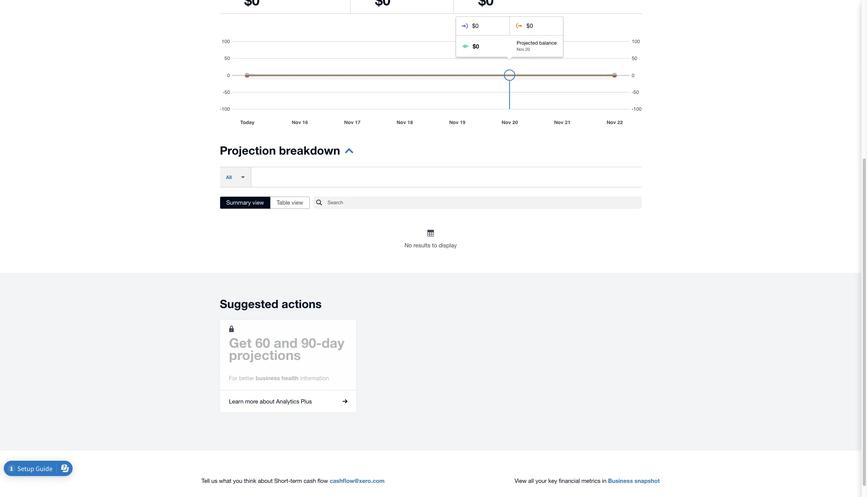 Task type: vqa. For each thing, say whether or not it's contained in the screenshot.
plan
no



Task type: describe. For each thing, give the bounding box(es) containing it.
no results to display
[[405, 242, 457, 249]]

projected balance nov 20
[[517, 40, 557, 52]]

financial
[[559, 478, 580, 484]]

flow
[[317, 478, 328, 484]]

projection breakdown
[[220, 144, 340, 157]]

cashflow@xero.com
[[330, 478, 385, 484]]

to
[[432, 242, 437, 249]]

view for table view
[[292, 199, 303, 206]]

learn
[[229, 398, 244, 405]]

suggested actions
[[220, 297, 322, 311]]

table view
[[277, 199, 303, 206]]

table
[[277, 199, 290, 206]]

us
[[211, 478, 217, 484]]

get
[[229, 335, 252, 351]]

about inside tell us what you think about short-term cash flow cashflow@xero.com
[[258, 478, 273, 484]]

projection breakdown button
[[220, 144, 353, 162]]

all
[[226, 174, 232, 180]]

key
[[548, 478, 557, 484]]

term
[[290, 478, 302, 484]]

90-
[[301, 335, 322, 351]]

plus
[[301, 398, 312, 405]]

for
[[229, 375, 237, 381]]

60
[[255, 335, 270, 351]]

cashflow@xero.com link
[[330, 478, 385, 484]]

view for summary view
[[252, 199, 264, 206]]

business snapshot link
[[608, 478, 660, 484]]

nov
[[517, 47, 524, 52]]

cash
[[304, 478, 316, 484]]

summary
[[226, 199, 251, 206]]



Task type: locate. For each thing, give the bounding box(es) containing it.
projection
[[220, 144, 276, 157]]

Search for a document search field
[[328, 196, 642, 209]]

metrics
[[582, 478, 600, 484]]

health
[[282, 375, 298, 381]]

your
[[535, 478, 547, 484]]

view right table
[[292, 199, 303, 206]]

projections
[[229, 347, 301, 363]]

business
[[256, 375, 280, 381]]

in
[[602, 478, 606, 484]]

snapshot
[[634, 478, 660, 484]]

think
[[244, 478, 256, 484]]

short-
[[274, 478, 290, 484]]

tell
[[201, 478, 210, 484]]

about right think at the left
[[258, 478, 273, 484]]

projection breakdown view option group
[[220, 197, 310, 209]]

analytics
[[276, 398, 299, 405]]

display
[[439, 242, 457, 249]]

results
[[414, 242, 430, 249]]

1 horizontal spatial view
[[292, 199, 303, 206]]

and
[[274, 335, 298, 351]]

view
[[515, 478, 527, 484]]

tell us what you think about short-term cash flow cashflow@xero.com
[[201, 478, 385, 484]]

for better business health information
[[229, 375, 329, 381]]

0 horizontal spatial view
[[252, 199, 264, 206]]

no
[[405, 242, 412, 249]]

view all your key financial metrics in business snapshot
[[515, 478, 660, 484]]

balance
[[539, 40, 557, 46]]

learn more about analytics plus button
[[220, 391, 356, 412]]

about
[[260, 398, 275, 405], [258, 478, 273, 484]]

actions
[[282, 297, 322, 311]]

suggested
[[220, 297, 278, 311]]

$0
[[472, 22, 479, 29], [527, 22, 533, 29], [473, 43, 479, 50]]

about right more
[[260, 398, 275, 405]]

day
[[322, 335, 344, 351]]

1 vertical spatial about
[[258, 478, 273, 484]]

0 vertical spatial about
[[260, 398, 275, 405]]

get 60 and 90-day projections
[[229, 335, 344, 363]]

business
[[608, 478, 633, 484]]

view right the summary at the top of the page
[[252, 199, 264, 206]]

all button
[[220, 167, 251, 187]]

what
[[219, 478, 231, 484]]

information
[[300, 375, 329, 381]]

learn more about analytics plus
[[229, 398, 312, 405]]

summary view
[[226, 199, 264, 206]]

view
[[252, 199, 264, 206], [292, 199, 303, 206]]

about inside learn more about analytics plus 'button'
[[260, 398, 275, 405]]

you
[[233, 478, 242, 484]]

projected
[[517, 40, 538, 46]]

1 view from the left
[[252, 199, 264, 206]]

all
[[528, 478, 534, 484]]

better
[[239, 375, 254, 381]]

2 view from the left
[[292, 199, 303, 206]]

20
[[525, 47, 530, 52]]

breakdown
[[279, 144, 340, 157]]

more
[[245, 398, 258, 405]]



